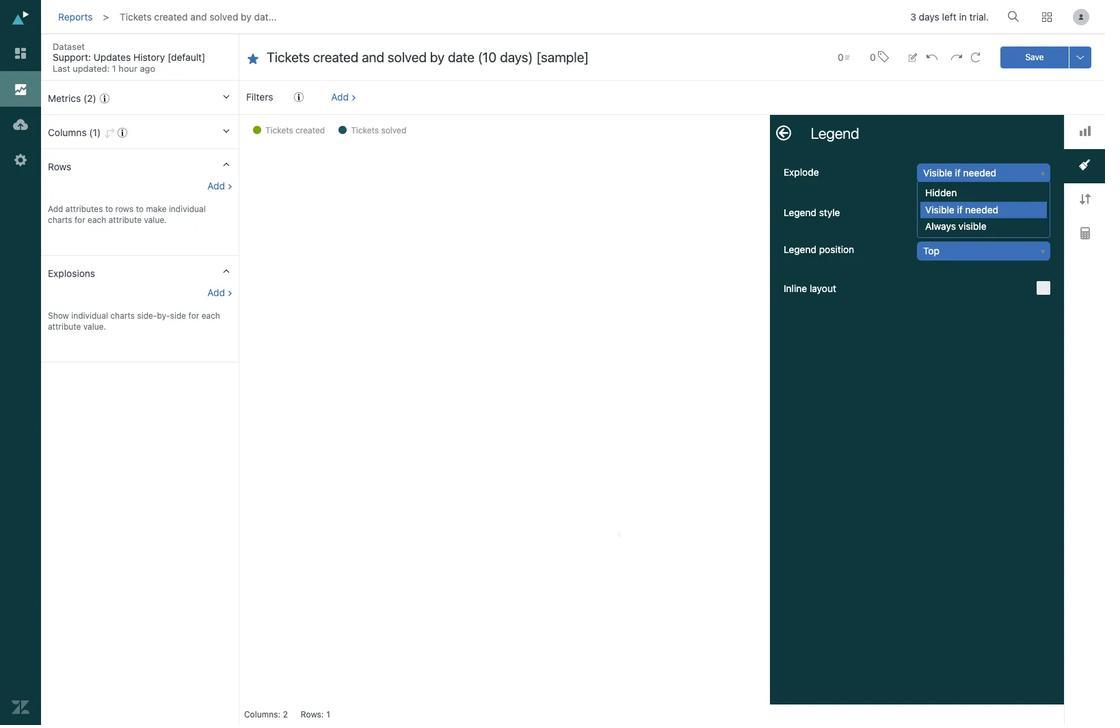 Task type: locate. For each thing, give the bounding box(es) containing it.
1 vertical spatial attribute
[[48, 321, 81, 332]]

1 horizontal spatial attribute
[[109, 215, 142, 225]]

attribute inside show individual charts side-by-side for each attribute value.
[[48, 321, 81, 332]]

0 horizontal spatial created
[[154, 11, 188, 22]]

None text field
[[953, 204, 970, 220]]

rows
[[115, 204, 134, 214]]

1 vertical spatial created
[[296, 125, 325, 135]]

admin image
[[12, 151, 29, 169]]

0 vertical spatial legend
[[811, 124, 860, 142]]

to
[[105, 204, 113, 214], [136, 204, 144, 214]]

filters
[[246, 91, 273, 103]]

3 days left in trial.
[[911, 11, 989, 23]]

each
[[88, 215, 106, 225], [202, 311, 220, 321]]

attribute
[[109, 215, 142, 225], [48, 321, 81, 332]]

needed inside hidden visible if needed always visible
[[966, 204, 999, 215]]

2
[[283, 709, 288, 720]]

visible if needed option
[[921, 201, 1047, 218]]

1 vertical spatial value.
[[83, 321, 106, 332]]

reports image
[[12, 80, 29, 98]]

save group
[[1001, 46, 1092, 68]]

by-
[[157, 311, 170, 321]]

1 vertical spatial each
[[202, 311, 220, 321]]

visible
[[923, 167, 953, 179], [925, 204, 955, 215]]

0 vertical spatial value.
[[144, 215, 167, 225]]

legend style
[[784, 207, 840, 218]]

explosions
[[48, 267, 95, 279]]

hidden visible if needed always visible
[[925, 187, 999, 232]]

tickets for tickets created
[[265, 125, 293, 135]]

0 vertical spatial individual
[[169, 204, 206, 214]]

individual right make
[[169, 204, 206, 214]]

visible if needed
[[923, 167, 997, 179]]

0 vertical spatial open in-app guide image
[[100, 94, 109, 103]]

needed up hidden option
[[963, 167, 997, 179]]

side
[[170, 311, 186, 321]]

1 vertical spatial for
[[188, 311, 199, 321]]

1 vertical spatial solved
[[381, 125, 406, 135]]

None text field
[[267, 48, 811, 67]]

each inside add attributes to rows to make individual charts for each attribute value.
[[88, 215, 106, 225]]

0 horizontal spatial open in-app guide image
[[100, 94, 109, 103]]

calc image
[[1080, 227, 1090, 240]]

if up hidden
[[955, 167, 961, 179]]

value.
[[144, 215, 167, 225], [83, 321, 106, 332]]

0 vertical spatial solved
[[209, 11, 238, 22]]

add
[[331, 91, 349, 103], [207, 180, 225, 192], [48, 204, 63, 214], [207, 287, 225, 298]]

1 vertical spatial individual
[[71, 311, 108, 321]]

legend up explode
[[811, 124, 860, 142]]

0 horizontal spatial charts
[[48, 215, 72, 225]]

1 horizontal spatial created
[[296, 125, 325, 135]]

style
[[819, 207, 840, 218]]

zendesk image
[[12, 698, 29, 716]]

needed
[[963, 167, 997, 179], [966, 204, 999, 215]]

reports
[[58, 11, 93, 22]]

individual right show
[[71, 311, 108, 321]]

0 horizontal spatial for
[[75, 215, 85, 225]]

1 horizontal spatial open in-app guide image
[[118, 128, 127, 137]]

0 vertical spatial created
[[154, 11, 188, 22]]

1 horizontal spatial tickets
[[265, 125, 293, 135]]

0 vertical spatial if
[[955, 167, 961, 179]]

layout
[[810, 282, 836, 294]]

charts left side- on the left top of the page
[[110, 311, 135, 321]]

visible inside "link"
[[923, 167, 953, 179]]

0 vertical spatial for
[[75, 215, 85, 225]]

tickets
[[120, 11, 152, 22], [265, 125, 293, 135], [351, 125, 379, 135]]

individual
[[169, 204, 206, 214], [71, 311, 108, 321]]

0 horizontal spatial each
[[88, 215, 106, 225]]

open in-app guide image right the (2) on the top left
[[100, 94, 109, 103]]

0 vertical spatial charts
[[48, 215, 72, 225]]

each down attributes
[[88, 215, 106, 225]]

to right the rows
[[136, 204, 144, 214]]

needed down hidden option
[[966, 204, 999, 215]]

0 button
[[864, 42, 895, 72]]

1 horizontal spatial individual
[[169, 204, 206, 214]]

legend left position
[[784, 244, 817, 255]]

visible up always
[[925, 204, 955, 215]]

2 vertical spatial legend
[[784, 244, 817, 255]]

created for tickets created and solved by dat...
[[154, 11, 188, 22]]

explode
[[784, 166, 819, 178]]

0 horizontal spatial to
[[105, 204, 113, 214]]

1 horizontal spatial value.
[[144, 215, 167, 225]]

0 vertical spatial each
[[88, 215, 106, 225]]

1 horizontal spatial charts
[[110, 311, 135, 321]]

open in-app guide image
[[294, 92, 304, 102]]

legend for legend
[[811, 124, 860, 142]]

if
[[955, 167, 961, 179], [957, 204, 963, 215]]

(1)
[[89, 127, 101, 138]]

legend
[[811, 124, 860, 142], [784, 207, 817, 218], [784, 244, 817, 255]]

created left the 'and'
[[154, 11, 188, 22]]

inline layout
[[784, 282, 836, 294]]

solved
[[209, 11, 238, 22], [381, 125, 406, 135]]

inline
[[784, 282, 807, 294]]

and
[[190, 11, 207, 22]]

if right :
[[957, 204, 963, 215]]

3
[[911, 11, 916, 23]]

created down open in-app guide image
[[296, 125, 325, 135]]

add inside add attributes to rows to make individual charts for each attribute value.
[[48, 204, 63, 214]]

for down attributes
[[75, 215, 85, 225]]

created
[[154, 11, 188, 22], [296, 125, 325, 135]]

open in-app guide image
[[100, 94, 109, 103], [118, 128, 127, 137]]

created for tickets created
[[296, 125, 325, 135]]

2 horizontal spatial tickets
[[351, 125, 379, 135]]

0 horizontal spatial value.
[[83, 321, 106, 332]]

0 vertical spatial needed
[[963, 167, 997, 179]]

1 vertical spatial legend
[[784, 207, 817, 218]]

0 horizontal spatial attribute
[[48, 321, 81, 332]]

legend for legend style
[[784, 207, 817, 218]]

1 horizontal spatial for
[[188, 311, 199, 321]]

1 vertical spatial visible
[[925, 204, 955, 215]]

1 vertical spatial open in-app guide image
[[118, 128, 127, 137]]

for
[[75, 215, 85, 225], [188, 311, 199, 321]]

Search... field
[[1010, 6, 1024, 27]]

open in-app guide image right (1)
[[118, 128, 127, 137]]

tickets for tickets solved
[[351, 125, 379, 135]]

1 vertical spatial if
[[957, 204, 963, 215]]

0 horizontal spatial tickets
[[120, 11, 152, 22]]

columns
[[48, 127, 87, 138]]

charts down attributes
[[48, 215, 72, 225]]

attribute down the rows
[[109, 215, 142, 225]]

attribute down show
[[48, 321, 81, 332]]

dashboard image
[[12, 44, 29, 62]]

value. down make
[[144, 215, 167, 225]]

1 horizontal spatial solved
[[381, 125, 406, 135]]

(2)
[[83, 92, 96, 104]]

legend left style
[[784, 207, 817, 218]]

attribute inside add attributes to rows to make individual charts for each attribute value.
[[109, 215, 142, 225]]

list box
[[918, 185, 1047, 235]]

visible up hidden
[[923, 167, 953, 179]]

tickets created and solved by dat...
[[120, 11, 277, 22]]

0 vertical spatial attribute
[[109, 215, 142, 225]]

individual inside show individual charts side-by-side for each attribute value.
[[71, 311, 108, 321]]

0 horizontal spatial individual
[[71, 311, 108, 321]]

:
[[945, 207, 953, 218]]

1 vertical spatial charts
[[110, 311, 135, 321]]

if inside "link"
[[955, 167, 961, 179]]

always visible option
[[921, 218, 1047, 235]]

0 vertical spatial visible
[[923, 167, 953, 179]]

hidden option
[[921, 185, 1047, 201]]

for inside show individual charts side-by-side for each attribute value.
[[188, 311, 199, 321]]

1 vertical spatial needed
[[966, 204, 999, 215]]

1 horizontal spatial to
[[136, 204, 144, 214]]

charts
[[48, 215, 72, 225], [110, 311, 135, 321]]

save button
[[1001, 46, 1069, 68]]

for right side
[[188, 311, 199, 321]]

each right side
[[202, 311, 220, 321]]

1 horizontal spatial each
[[202, 311, 220, 321]]

value. down explosions
[[83, 321, 106, 332]]

datasets image
[[12, 116, 29, 133]]

trial.
[[970, 11, 989, 23]]

to left the rows
[[105, 204, 113, 214]]

days
[[919, 11, 940, 23]]



Task type: describe. For each thing, give the bounding box(es) containing it.
rows
[[48, 161, 71, 172]]

legend for legend position
[[784, 244, 817, 255]]

arrow left3 image
[[776, 125, 791, 140]]

metrics (2)
[[48, 92, 96, 104]]

visible if needed link
[[918, 164, 1050, 182]]

attributes
[[66, 204, 103, 214]]

always
[[925, 220, 956, 232]]

dat...
[[254, 11, 277, 22]]

if inside hidden visible if needed always visible
[[957, 204, 963, 215]]

hidden
[[925, 187, 957, 199]]

add attributes to rows to make individual charts for each attribute value.
[[48, 204, 206, 225]]

visible
[[959, 220, 987, 232]]

for inside add attributes to rows to make individual charts for each attribute value.
[[75, 215, 85, 225]]

value. inside add attributes to rows to make individual charts for each attribute value.
[[144, 215, 167, 225]]

legend position
[[784, 244, 854, 255]]

arrows image
[[1080, 194, 1091, 205]]

tickets for tickets created and solved by dat...
[[120, 11, 152, 22]]

columns:
[[244, 709, 280, 720]]

rows:
[[301, 709, 324, 720]]

show
[[48, 311, 69, 321]]

top link
[[918, 242, 1050, 260]]

tickets created
[[265, 125, 325, 135]]

save
[[1026, 52, 1044, 62]]

show individual charts side-by-side for each attribute value.
[[48, 311, 220, 332]]

position
[[819, 244, 854, 255]]

0 horizontal spatial solved
[[209, 11, 238, 22]]

combined shape image
[[1079, 160, 1090, 171]]

in
[[959, 11, 967, 23]]

needed inside "link"
[[963, 167, 997, 179]]

by
[[241, 11, 252, 22]]

1
[[326, 709, 330, 720]]

tickets solved
[[351, 125, 406, 135]]

metrics
[[48, 92, 81, 104]]

value. inside show individual charts side-by-side for each attribute value.
[[83, 321, 106, 332]]

2 to from the left
[[136, 204, 144, 214]]

left
[[942, 11, 957, 23]]

0
[[870, 51, 876, 63]]

visible inside hidden visible if needed always visible
[[925, 204, 955, 215]]

list box containing hidden
[[918, 185, 1047, 235]]

each inside show individual charts side-by-side for each attribute value.
[[202, 311, 220, 321]]

rows: 1
[[301, 709, 330, 720]]

top
[[923, 245, 940, 256]]

make
[[146, 204, 167, 214]]

1 to from the left
[[105, 204, 113, 214]]

columns: 2
[[244, 709, 288, 720]]

graph image
[[1080, 126, 1091, 136]]

individual inside add attributes to rows to make individual charts for each attribute value.
[[169, 204, 206, 214]]

zendesk products image
[[1042, 12, 1052, 22]]

columns (1)
[[48, 127, 101, 138]]

charts inside show individual charts side-by-side for each attribute value.
[[110, 311, 135, 321]]

side-
[[137, 311, 157, 321]]

charts inside add attributes to rows to make individual charts for each attribute value.
[[48, 215, 72, 225]]



Task type: vqa. For each thing, say whether or not it's contained in the screenshot.
rightmost Last
no



